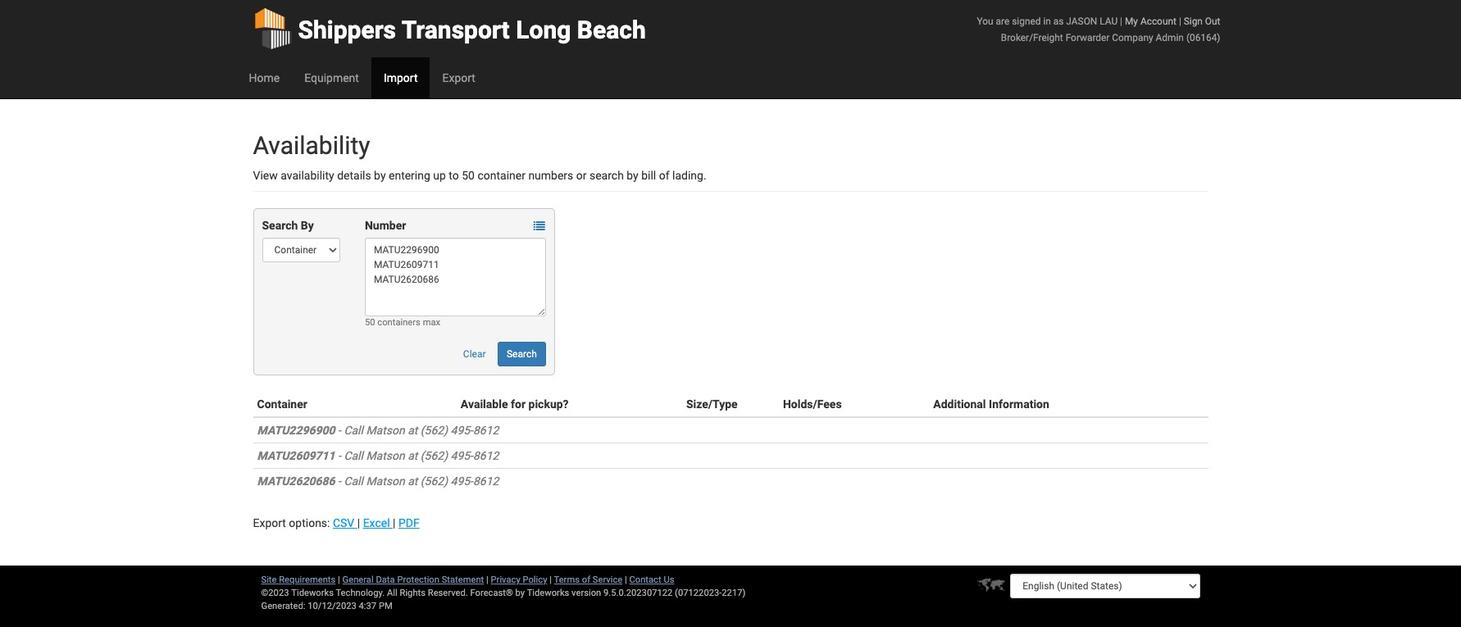 Task type: vqa. For each thing, say whether or not it's contained in the screenshot.
"numbers"
yes



Task type: describe. For each thing, give the bounding box(es) containing it.
call for matu2296900
[[344, 424, 363, 437]]

equipment button
[[292, 57, 371, 98]]

general
[[342, 575, 374, 585]]

bill
[[641, 169, 656, 182]]

search for search
[[507, 348, 537, 360]]

us
[[664, 575, 674, 585]]

matson for matu2609711
[[366, 449, 405, 462]]

tideworks
[[527, 588, 569, 599]]

protection
[[397, 575, 439, 585]]

(07122023-
[[675, 588, 722, 599]]

jason
[[1066, 16, 1097, 27]]

sign out link
[[1184, 16, 1221, 27]]

excel
[[363, 517, 390, 530]]

- for matu2620686
[[338, 475, 341, 488]]

availability
[[281, 169, 334, 182]]

policy
[[523, 575, 547, 585]]

at for matu2609711
[[408, 449, 418, 462]]

rights
[[400, 588, 426, 599]]

view availability details by entering up to 50 container numbers or search by bill of lading.
[[253, 169, 707, 182]]

equipment
[[304, 71, 359, 84]]

at for matu2620686
[[408, 475, 418, 488]]

out
[[1205, 16, 1221, 27]]

all
[[387, 588, 397, 599]]

terms of service link
[[554, 575, 623, 585]]

excel link
[[363, 517, 393, 530]]

of inside site requirements | general data protection statement | privacy policy | terms of service | contact us ©2023 tideworks technology. all rights reserved. forecast® by tideworks version 9.5.0.202307122 (07122023-2217) generated: 10/12/2023 4:37 pm
[[582, 575, 590, 585]]

0 horizontal spatial by
[[374, 169, 386, 182]]

as
[[1054, 16, 1064, 27]]

you are signed in as jason lau | my account | sign out broker/freight forwarder company admin (06164)
[[977, 16, 1221, 43]]

available
[[461, 398, 508, 411]]

shippers transport long beach
[[298, 16, 646, 44]]

Number text field
[[365, 238, 546, 317]]

shippers
[[298, 16, 396, 44]]

call for matu2620686
[[344, 475, 363, 488]]

matu2620686
[[257, 475, 335, 488]]

import button
[[371, 57, 430, 98]]

| left the my in the top of the page
[[1120, 16, 1123, 27]]

numbers
[[528, 169, 573, 182]]

long
[[516, 16, 571, 44]]

- for matu2296900
[[338, 424, 341, 437]]

number
[[365, 219, 406, 232]]

sign
[[1184, 16, 1203, 27]]

to
[[449, 169, 459, 182]]

pdf
[[398, 517, 420, 530]]

8612 for matu2620686 - call matson at (562) 495-8612
[[473, 475, 499, 488]]

beach
[[577, 16, 646, 44]]

(06164)
[[1186, 32, 1221, 43]]

my account link
[[1125, 16, 1177, 27]]

at for matu2296900
[[408, 424, 418, 437]]

for
[[511, 398, 526, 411]]

| left the general
[[338, 575, 340, 585]]

matu2609711
[[257, 449, 335, 462]]

search by
[[262, 219, 314, 232]]

technology.
[[336, 588, 385, 599]]

requirements
[[279, 575, 336, 585]]

admin
[[1156, 32, 1184, 43]]

up
[[433, 169, 446, 182]]

matu2609711 - call matson at (562) 495-8612
[[257, 449, 499, 462]]

entering
[[389, 169, 430, 182]]

1 horizontal spatial of
[[659, 169, 670, 182]]

9.5.0.202307122
[[604, 588, 673, 599]]

home button
[[237, 57, 292, 98]]

| left sign
[[1179, 16, 1181, 27]]

call for matu2609711
[[344, 449, 363, 462]]

signed
[[1012, 16, 1041, 27]]

by
[[301, 219, 314, 232]]

are
[[996, 16, 1010, 27]]

broker/freight
[[1001, 32, 1063, 43]]

container
[[478, 169, 526, 182]]

| left pdf
[[393, 517, 396, 530]]

privacy policy link
[[491, 575, 547, 585]]

search for search by
[[262, 219, 298, 232]]

search button
[[498, 342, 546, 367]]

pdf link
[[398, 517, 420, 530]]

lading.
[[672, 169, 707, 182]]

import
[[384, 71, 418, 84]]

pm
[[379, 601, 393, 612]]

you
[[977, 16, 994, 27]]

(562) for matu2609711 - call matson at (562) 495-8612
[[421, 449, 448, 462]]

site requirements link
[[261, 575, 336, 585]]

or
[[576, 169, 587, 182]]

site
[[261, 575, 277, 585]]



Task type: locate. For each thing, give the bounding box(es) containing it.
call
[[344, 424, 363, 437], [344, 449, 363, 462], [344, 475, 363, 488]]

availability
[[253, 131, 370, 160]]

| up forecast®
[[486, 575, 489, 585]]

0 vertical spatial 50
[[462, 169, 475, 182]]

containers
[[377, 317, 421, 328]]

view
[[253, 169, 278, 182]]

0 vertical spatial call
[[344, 424, 363, 437]]

2 horizontal spatial by
[[627, 169, 639, 182]]

1 horizontal spatial 50
[[462, 169, 475, 182]]

at up matu2609711 - call matson at (562) 495-8612
[[408, 424, 418, 437]]

call down matu2609711 - call matson at (562) 495-8612
[[344, 475, 363, 488]]

lau
[[1100, 16, 1118, 27]]

call down matu2296900 - call matson at (562) 495-8612
[[344, 449, 363, 462]]

max
[[423, 317, 440, 328]]

csv link
[[333, 517, 357, 530]]

2 vertical spatial call
[[344, 475, 363, 488]]

3 at from the top
[[408, 475, 418, 488]]

details
[[337, 169, 371, 182]]

2 call from the top
[[344, 449, 363, 462]]

in
[[1043, 16, 1051, 27]]

495-
[[451, 424, 473, 437], [451, 449, 473, 462], [451, 475, 473, 488]]

3 495- from the top
[[451, 475, 473, 488]]

1 vertical spatial 8612
[[473, 449, 499, 462]]

1 - from the top
[[338, 424, 341, 437]]

search left 'by'
[[262, 219, 298, 232]]

search inside button
[[507, 348, 537, 360]]

home
[[249, 71, 280, 84]]

export left options:
[[253, 517, 286, 530]]

1 vertical spatial of
[[582, 575, 590, 585]]

(562)
[[421, 424, 448, 437], [421, 449, 448, 462], [421, 475, 448, 488]]

©2023 tideworks
[[261, 588, 334, 599]]

1 call from the top
[[344, 424, 363, 437]]

matu2620686 - call matson at (562) 495-8612
[[257, 475, 499, 488]]

2 495- from the top
[[451, 449, 473, 462]]

statement
[[442, 575, 484, 585]]

1 vertical spatial -
[[338, 449, 341, 462]]

holds/fees
[[783, 398, 842, 411]]

additional
[[933, 398, 986, 411]]

csv
[[333, 517, 354, 530]]

pickup?
[[528, 398, 569, 411]]

export for export options: csv | excel | pdf
[[253, 517, 286, 530]]

at
[[408, 424, 418, 437], [408, 449, 418, 462], [408, 475, 418, 488]]

by right details
[[374, 169, 386, 182]]

export inside export popup button
[[442, 71, 475, 84]]

50 containers max
[[365, 317, 440, 328]]

(562) for matu2296900 - call matson at (562) 495-8612
[[421, 424, 448, 437]]

matu2296900
[[257, 424, 335, 437]]

- up export options: csv | excel | pdf in the left bottom of the page
[[338, 475, 341, 488]]

1 horizontal spatial search
[[507, 348, 537, 360]]

of up version
[[582, 575, 590, 585]]

3 8612 from the top
[[473, 475, 499, 488]]

clear button
[[454, 342, 495, 367]]

2 vertical spatial -
[[338, 475, 341, 488]]

10/12/2023
[[308, 601, 357, 612]]

matson for matu2620686
[[366, 475, 405, 488]]

by left the bill at top left
[[627, 169, 639, 182]]

matson down matu2296900 - call matson at (562) 495-8612
[[366, 449, 405, 462]]

export options: csv | excel | pdf
[[253, 517, 420, 530]]

of right the bill at top left
[[659, 169, 670, 182]]

(562) down matu2609711 - call matson at (562) 495-8612
[[421, 475, 448, 488]]

forwarder
[[1066, 32, 1110, 43]]

contact
[[629, 575, 661, 585]]

reserved.
[[428, 588, 468, 599]]

- right matu2296900
[[338, 424, 341, 437]]

| up 'tideworks'
[[550, 575, 552, 585]]

1 horizontal spatial by
[[515, 588, 525, 599]]

0 horizontal spatial 50
[[365, 317, 375, 328]]

1 matson from the top
[[366, 424, 405, 437]]

| right csv on the left of the page
[[357, 517, 360, 530]]

495- for matu2609711 - call matson at (562) 495-8612
[[451, 449, 473, 462]]

(562) up matu2620686 - call matson at (562) 495-8612
[[421, 449, 448, 462]]

size/type
[[686, 398, 738, 411]]

| up 9.5.0.202307122
[[625, 575, 627, 585]]

additional information
[[933, 398, 1049, 411]]

8612 for matu2296900 - call matson at (562) 495-8612
[[473, 424, 499, 437]]

transport
[[401, 16, 510, 44]]

1 (562) from the top
[[421, 424, 448, 437]]

version
[[572, 588, 601, 599]]

information
[[989, 398, 1049, 411]]

0 horizontal spatial of
[[582, 575, 590, 585]]

forecast®
[[470, 588, 513, 599]]

at down matu2296900 - call matson at (562) 495-8612
[[408, 449, 418, 462]]

1 vertical spatial at
[[408, 449, 418, 462]]

1 horizontal spatial export
[[442, 71, 475, 84]]

3 (562) from the top
[[421, 475, 448, 488]]

3 matson from the top
[[366, 475, 405, 488]]

2 vertical spatial (562)
[[421, 475, 448, 488]]

3 call from the top
[[344, 475, 363, 488]]

8612 for matu2609711 - call matson at (562) 495-8612
[[473, 449, 499, 462]]

50 right to
[[462, 169, 475, 182]]

contact us link
[[629, 575, 674, 585]]

matson up matu2609711 - call matson at (562) 495-8612
[[366, 424, 405, 437]]

-
[[338, 424, 341, 437], [338, 449, 341, 462], [338, 475, 341, 488]]

0 vertical spatial matson
[[366, 424, 405, 437]]

1 8612 from the top
[[473, 424, 499, 437]]

0 horizontal spatial search
[[262, 219, 298, 232]]

2 vertical spatial matson
[[366, 475, 405, 488]]

1 vertical spatial 495-
[[451, 449, 473, 462]]

by down privacy policy link
[[515, 588, 525, 599]]

1 vertical spatial search
[[507, 348, 537, 360]]

0 vertical spatial -
[[338, 424, 341, 437]]

matson down matu2609711 - call matson at (562) 495-8612
[[366, 475, 405, 488]]

site requirements | general data protection statement | privacy policy | terms of service | contact us ©2023 tideworks technology. all rights reserved. forecast® by tideworks version 9.5.0.202307122 (07122023-2217) generated: 10/12/2023 4:37 pm
[[261, 575, 746, 612]]

2 vertical spatial 8612
[[473, 475, 499, 488]]

2217)
[[722, 588, 746, 599]]

available for pickup?
[[461, 398, 569, 411]]

0 vertical spatial 495-
[[451, 424, 473, 437]]

export down transport
[[442, 71, 475, 84]]

- for matu2609711
[[338, 449, 341, 462]]

privacy
[[491, 575, 520, 585]]

495- for matu2296900 - call matson at (562) 495-8612
[[451, 424, 473, 437]]

general data protection statement link
[[342, 575, 484, 585]]

0 horizontal spatial export
[[253, 517, 286, 530]]

0 vertical spatial at
[[408, 424, 418, 437]]

matson for matu2296900
[[366, 424, 405, 437]]

generated:
[[261, 601, 305, 612]]

(562) for matu2620686 - call matson at (562) 495-8612
[[421, 475, 448, 488]]

of
[[659, 169, 670, 182], [582, 575, 590, 585]]

1 at from the top
[[408, 424, 418, 437]]

3 - from the top
[[338, 475, 341, 488]]

by
[[374, 169, 386, 182], [627, 169, 639, 182], [515, 588, 525, 599]]

2 - from the top
[[338, 449, 341, 462]]

options:
[[289, 517, 330, 530]]

clear
[[463, 348, 486, 360]]

1 vertical spatial export
[[253, 517, 286, 530]]

export button
[[430, 57, 488, 98]]

2 matson from the top
[[366, 449, 405, 462]]

|
[[1120, 16, 1123, 27], [1179, 16, 1181, 27], [357, 517, 360, 530], [393, 517, 396, 530], [338, 575, 340, 585], [486, 575, 489, 585], [550, 575, 552, 585], [625, 575, 627, 585]]

0 vertical spatial of
[[659, 169, 670, 182]]

search right the clear
[[507, 348, 537, 360]]

call up matu2609711 - call matson at (562) 495-8612
[[344, 424, 363, 437]]

2 (562) from the top
[[421, 449, 448, 462]]

search
[[590, 169, 624, 182]]

1 495- from the top
[[451, 424, 473, 437]]

2 at from the top
[[408, 449, 418, 462]]

account
[[1141, 16, 1177, 27]]

1 vertical spatial (562)
[[421, 449, 448, 462]]

service
[[593, 575, 623, 585]]

0 vertical spatial export
[[442, 71, 475, 84]]

8612
[[473, 424, 499, 437], [473, 449, 499, 462], [473, 475, 499, 488]]

1 vertical spatial 50
[[365, 317, 375, 328]]

(562) up matu2609711 - call matson at (562) 495-8612
[[421, 424, 448, 437]]

by inside site requirements | general data protection statement | privacy policy | terms of service | contact us ©2023 tideworks technology. all rights reserved. forecast® by tideworks version 9.5.0.202307122 (07122023-2217) generated: 10/12/2023 4:37 pm
[[515, 588, 525, 599]]

show list image
[[534, 221, 545, 232]]

2 vertical spatial at
[[408, 475, 418, 488]]

terms
[[554, 575, 580, 585]]

2 vertical spatial 495-
[[451, 475, 473, 488]]

export for export
[[442, 71, 475, 84]]

shippers transport long beach link
[[253, 0, 646, 57]]

2 8612 from the top
[[473, 449, 499, 462]]

0 vertical spatial search
[[262, 219, 298, 232]]

matu2296900 - call matson at (562) 495-8612
[[257, 424, 499, 437]]

0 vertical spatial (562)
[[421, 424, 448, 437]]

1 vertical spatial call
[[344, 449, 363, 462]]

container
[[257, 398, 307, 411]]

company
[[1112, 32, 1153, 43]]

- right matu2609711
[[338, 449, 341, 462]]

1 vertical spatial matson
[[366, 449, 405, 462]]

495- for matu2620686 - call matson at (562) 495-8612
[[451, 475, 473, 488]]

50 left containers
[[365, 317, 375, 328]]

data
[[376, 575, 395, 585]]

at up pdf link
[[408, 475, 418, 488]]

0 vertical spatial 8612
[[473, 424, 499, 437]]



